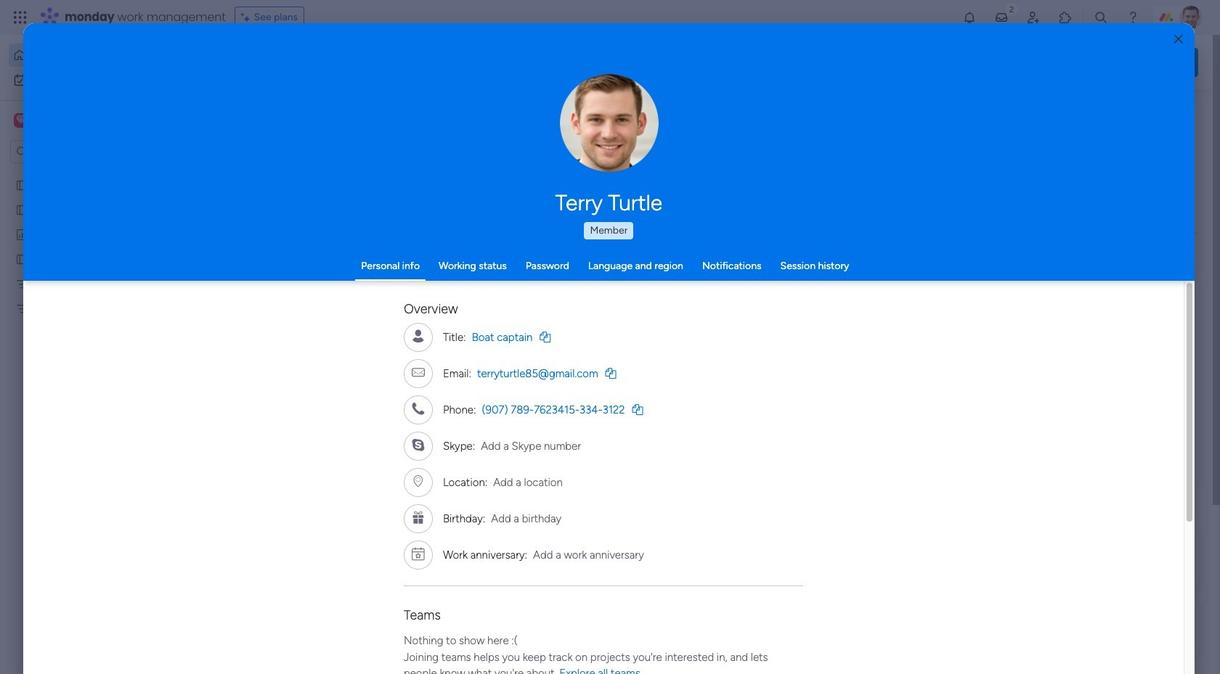 Task type: vqa. For each thing, say whether or not it's contained in the screenshot.
templates image
yes



Task type: locate. For each thing, give the bounding box(es) containing it.
dapulse x slim image
[[1177, 105, 1194, 123]]

0 vertical spatial public dashboard image
[[15, 227, 29, 241]]

1 component image from the left
[[243, 288, 256, 301]]

2 horizontal spatial component image
[[718, 288, 731, 301]]

public dashboard image
[[15, 227, 29, 241], [718, 265, 734, 281]]

1 horizontal spatial component image
[[480, 288, 493, 301]]

search everything image
[[1094, 10, 1109, 25]]

add to favorites image
[[431, 444, 445, 458]]

copied! image
[[540, 332, 551, 343], [606, 368, 617, 379]]

workspace selection element
[[14, 112, 121, 131]]

2 image
[[1006, 1, 1019, 17]]

add to favorites image
[[668, 266, 683, 280], [906, 266, 921, 280]]

workspace image
[[16, 113, 26, 129]]

option
[[9, 44, 177, 67], [9, 68, 177, 92], [0, 172, 185, 175]]

list box
[[0, 170, 185, 517]]

1 horizontal spatial public dashboard image
[[718, 265, 734, 281]]

close image
[[1175, 34, 1183, 45]]

1 add to favorites image from the left
[[668, 266, 683, 280]]

see plans image
[[241, 9, 254, 25]]

copied! image
[[633, 404, 643, 415]]

0 horizontal spatial public dashboard image
[[15, 227, 29, 241]]

help image
[[1126, 10, 1141, 25]]

public board image
[[15, 178, 29, 192], [15, 203, 29, 217], [480, 265, 496, 281]]

1 horizontal spatial public board image
[[243, 265, 259, 281]]

2 add to favorites image from the left
[[906, 266, 921, 280]]

1 horizontal spatial add to favorites image
[[906, 266, 921, 280]]

2 component image from the left
[[480, 288, 493, 301]]

public board image
[[15, 252, 29, 266], [243, 265, 259, 281]]

0 horizontal spatial add to favorites image
[[668, 266, 683, 280]]

0 horizontal spatial copied! image
[[540, 332, 551, 343]]

workspace image
[[14, 113, 28, 129]]

1 vertical spatial public dashboard image
[[718, 265, 734, 281]]

add to favorites image for 2nd component icon from the right
[[668, 266, 683, 280]]

1 vertical spatial public board image
[[15, 203, 29, 217]]

0 horizontal spatial public board image
[[15, 252, 29, 266]]

component image
[[243, 288, 256, 301], [480, 288, 493, 301], [718, 288, 731, 301]]

1 horizontal spatial copied! image
[[606, 368, 617, 379]]

public board image inside the quick search results list box
[[243, 265, 259, 281]]

0 horizontal spatial component image
[[243, 288, 256, 301]]

terry turtle image
[[1180, 6, 1203, 29]]



Task type: describe. For each thing, give the bounding box(es) containing it.
monday marketplace image
[[1059, 10, 1073, 25]]

quick search results list box
[[225, 136, 946, 506]]

templates image image
[[994, 292, 1186, 393]]

2 vertical spatial public board image
[[480, 265, 496, 281]]

0 vertical spatial option
[[9, 44, 177, 67]]

3 component image from the left
[[718, 288, 731, 301]]

remove from favorites image
[[431, 266, 445, 280]]

update feed image
[[995, 10, 1009, 25]]

1 vertical spatial option
[[9, 68, 177, 92]]

2 vertical spatial option
[[0, 172, 185, 175]]

help center element
[[981, 599, 1199, 657]]

add to favorites image for third component icon from left
[[906, 266, 921, 280]]

1 vertical spatial copied! image
[[606, 368, 617, 379]]

invite members image
[[1027, 10, 1041, 25]]

0 vertical spatial public board image
[[15, 178, 29, 192]]

notifications image
[[963, 10, 977, 25]]

getting started element
[[981, 530, 1199, 588]]

0 vertical spatial copied! image
[[540, 332, 551, 343]]

Search in workspace field
[[31, 143, 121, 160]]

select product image
[[13, 10, 28, 25]]



